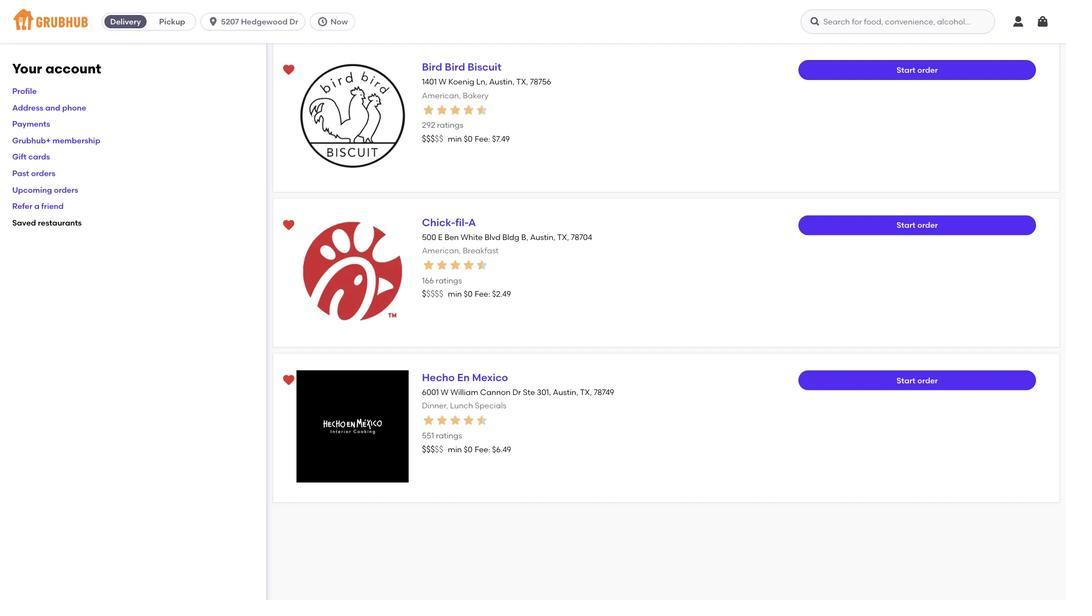 Task type: describe. For each thing, give the bounding box(es) containing it.
upcoming
[[12, 185, 52, 194]]

saved restaurant image for chick-fil-a
[[282, 219, 296, 232]]

dr inside button
[[290, 17, 299, 26]]

past orders
[[12, 168, 55, 178]]

$$$$$ for chick-
[[422, 289, 444, 299]]

bird bird biscuit 1401 w koenig ln, austin, tx, 78756 american, bakery
[[422, 61, 552, 100]]

refer
[[12, 201, 32, 211]]

hecho
[[422, 371, 455, 383]]

3 svg image from the left
[[810, 16, 821, 27]]

cards
[[28, 152, 50, 161]]

$0 for fil-
[[464, 289, 473, 299]]

order for chick-fil-a
[[918, 220, 939, 230]]

saved restaurant button for hecho
[[279, 370, 299, 390]]

cannon
[[481, 387, 511, 397]]

start order for a
[[897, 220, 939, 230]]

refer a friend
[[12, 201, 64, 211]]

2 svg image from the left
[[1037, 15, 1050, 28]]

hecho en mexico logo image
[[297, 370, 409, 483]]

hecho en mexico 6001 w william cannon dr ste 301, austin, tx, 78749 dinner, lunch specials
[[422, 371, 615, 410]]

tx, inside bird bird biscuit 1401 w koenig ln, austin, tx, 78756 american, bakery
[[517, 77, 529, 86]]

american, inside bird bird biscuit 1401 w koenig ln, austin, tx, 78756 american, bakery
[[422, 91, 461, 100]]

saved restaurants
[[12, 218, 82, 227]]

delivery button
[[102, 13, 149, 31]]

bakery
[[463, 91, 489, 100]]

blvd
[[485, 232, 501, 242]]

chick-fil-a 500 e ben white blvd bldg b, austin, tx, 78704 american, breakfast
[[422, 216, 593, 255]]

ratings for bird
[[437, 120, 464, 130]]

address and phone
[[12, 103, 86, 112]]

ben
[[445, 232, 459, 242]]

saved restaurant button for bird
[[279, 60, 299, 80]]

6001
[[422, 387, 439, 397]]

william
[[451, 387, 479, 397]]

upcoming orders
[[12, 185, 78, 194]]

bird bird biscuit link
[[422, 61, 502, 73]]

a
[[34, 201, 39, 211]]

hecho en mexico link
[[422, 371, 509, 383]]

a
[[469, 216, 476, 228]]

292
[[422, 120, 436, 130]]

start for a
[[897, 220, 916, 230]]

hedgewood
[[241, 17, 288, 26]]

svg image for now
[[317, 16, 329, 27]]

saved restaurant image for bird bird biscuit
[[282, 63, 296, 77]]

now button
[[310, 13, 360, 31]]

grubhub+ membership
[[12, 136, 100, 145]]

austin, inside bird bird biscuit 1401 w koenig ln, austin, tx, 78756 american, bakery
[[490, 77, 515, 86]]

payments
[[12, 119, 50, 129]]

$2.49
[[493, 289, 511, 299]]

w for hecho
[[441, 387, 449, 397]]

166 ratings
[[422, 276, 462, 285]]

dr inside the hecho en mexico 6001 w william cannon dr ste 301, austin, tx, 78749 dinner, lunch specials
[[513, 387, 521, 397]]

mexico
[[473, 371, 509, 383]]

min $0 fee: $2.49
[[448, 289, 511, 299]]

address and phone link
[[12, 103, 86, 112]]

tx, for hecho en mexico
[[581, 387, 592, 397]]

saved
[[12, 218, 36, 227]]

$6.49
[[493, 445, 512, 454]]

upcoming orders link
[[12, 185, 78, 194]]

specials
[[475, 401, 507, 410]]

Search for food, convenience, alcohol... search field
[[801, 9, 996, 34]]

start order for mexico
[[897, 376, 939, 385]]

301,
[[537, 387, 551, 397]]

gift cards
[[12, 152, 50, 161]]

american, inside chick-fil-a 500 e ben white blvd bldg b, austin, tx, 78704 american, breakfast
[[422, 246, 461, 255]]

500
[[422, 232, 437, 242]]

78749
[[594, 387, 615, 397]]

$$$ for hecho en mexico
[[422, 444, 435, 454]]

profile link
[[12, 86, 37, 96]]

start for mexico
[[897, 376, 916, 385]]

profile
[[12, 86, 37, 96]]

your account
[[12, 61, 101, 77]]

fil-
[[456, 216, 469, 228]]

start order button for biscuit
[[799, 60, 1037, 80]]

refer a friend link
[[12, 201, 64, 211]]

1 bird from the left
[[422, 61, 443, 73]]

payments link
[[12, 119, 50, 129]]

main navigation navigation
[[0, 0, 1067, 43]]

ln,
[[477, 77, 488, 86]]

delivery
[[110, 17, 141, 26]]

dinner,
[[422, 401, 449, 410]]

your
[[12, 61, 42, 77]]

292 ratings
[[422, 120, 464, 130]]

orders for upcoming orders
[[54, 185, 78, 194]]

orders for past orders
[[31, 168, 55, 178]]

min $0 fee: $7.49
[[448, 134, 510, 144]]

gift cards link
[[12, 152, 50, 161]]

gift
[[12, 152, 26, 161]]

tx, for chick-fil-a
[[558, 232, 570, 242]]

saved restaurants link
[[12, 218, 82, 227]]

78704
[[571, 232, 593, 242]]

5207
[[221, 17, 239, 26]]

5207 hedgewood dr button
[[201, 13, 310, 31]]

past orders link
[[12, 168, 55, 178]]



Task type: vqa. For each thing, say whether or not it's contained in the screenshot.


Task type: locate. For each thing, give the bounding box(es) containing it.
1401
[[422, 77, 437, 86]]

1 vertical spatial orders
[[54, 185, 78, 194]]

phone
[[62, 103, 86, 112]]

1 vertical spatial saved restaurant image
[[282, 219, 296, 232]]

en
[[458, 371, 470, 383]]

1 start order from the top
[[897, 65, 939, 75]]

2 vertical spatial tx,
[[581, 387, 592, 397]]

2 svg image from the left
[[317, 16, 329, 27]]

min for bird
[[448, 134, 462, 144]]

w inside bird bird biscuit 1401 w koenig ln, austin, tx, 78756 american, bakery
[[439, 77, 447, 86]]

ratings right 292 at top
[[437, 120, 464, 130]]

0 vertical spatial $$$$$
[[422, 134, 444, 144]]

1 saved restaurant button from the top
[[279, 60, 299, 80]]

american,
[[422, 91, 461, 100], [422, 246, 461, 255]]

2 vertical spatial saved restaurant image
[[282, 374, 296, 387]]

1 fee: from the top
[[475, 134, 491, 144]]

2 vertical spatial min
[[448, 445, 462, 454]]

2 vertical spatial fee:
[[475, 445, 491, 454]]

551
[[422, 431, 434, 440]]

$$$$$ for bird
[[422, 134, 444, 144]]

w for bird
[[439, 77, 447, 86]]

5207 hedgewood dr
[[221, 17, 299, 26]]

white
[[461, 232, 483, 242]]

3 saved restaurant image from the top
[[282, 374, 296, 387]]

0 vertical spatial saved restaurant image
[[282, 63, 296, 77]]

e
[[438, 232, 443, 242]]

friend
[[41, 201, 64, 211]]

$0 left $2.49 at the left of page
[[464, 289, 473, 299]]

0 horizontal spatial dr
[[290, 17, 299, 26]]

svg image for 5207 hedgewood dr
[[208, 16, 219, 27]]

0 vertical spatial austin,
[[490, 77, 515, 86]]

austin, inside the hecho en mexico 6001 w william cannon dr ste 301, austin, tx, 78749 dinner, lunch specials
[[553, 387, 579, 397]]

american, down e
[[422, 246, 461, 255]]

3 fee: from the top
[[475, 445, 491, 454]]

1 svg image from the left
[[208, 16, 219, 27]]

ratings for chick-
[[436, 276, 462, 285]]

min
[[448, 134, 462, 144], [448, 289, 462, 299], [448, 445, 462, 454]]

2 vertical spatial austin,
[[553, 387, 579, 397]]

and
[[45, 103, 60, 112]]

0 vertical spatial american,
[[422, 91, 461, 100]]

austin, inside chick-fil-a 500 e ben white blvd bldg b, austin, tx, 78704 american, breakfast
[[530, 232, 556, 242]]

2 fee: from the top
[[475, 289, 491, 299]]

start order button for a
[[799, 215, 1037, 235]]

0 horizontal spatial tx,
[[517, 77, 529, 86]]

1 horizontal spatial bird
[[445, 61, 465, 73]]

lunch
[[450, 401, 473, 410]]

order for hecho en mexico
[[918, 376, 939, 385]]

order for bird bird biscuit
[[918, 65, 939, 75]]

2 vertical spatial $0
[[464, 445, 473, 454]]

chick-
[[422, 216, 456, 228]]

2 $0 from the top
[[464, 289, 473, 299]]

2 bird from the left
[[445, 61, 465, 73]]

1 order from the top
[[918, 65, 939, 75]]

2 saved restaurant button from the top
[[279, 215, 299, 235]]

$0
[[464, 134, 473, 144], [464, 289, 473, 299], [464, 445, 473, 454]]

1 vertical spatial $0
[[464, 289, 473, 299]]

dr right the hedgewood on the top left of page
[[290, 17, 299, 26]]

orders up friend
[[54, 185, 78, 194]]

1 vertical spatial tx,
[[558, 232, 570, 242]]

551 ratings
[[422, 431, 463, 440]]

b,
[[522, 232, 529, 242]]

0 vertical spatial $$$
[[422, 134, 435, 144]]

svg image inside now button
[[317, 16, 329, 27]]

3 $0 from the top
[[464, 445, 473, 454]]

1 horizontal spatial dr
[[513, 387, 521, 397]]

1 vertical spatial ratings
[[436, 276, 462, 285]]

1 $0 from the top
[[464, 134, 473, 144]]

austin, right 301,
[[553, 387, 579, 397]]

2 min from the top
[[448, 289, 462, 299]]

0 horizontal spatial svg image
[[208, 16, 219, 27]]

1 svg image from the left
[[1012, 15, 1026, 28]]

1 vertical spatial w
[[441, 387, 449, 397]]

saved restaurant button for chick-
[[279, 215, 299, 235]]

ratings right '551'
[[436, 431, 463, 440]]

tx, inside chick-fil-a 500 e ben white blvd bldg b, austin, tx, 78704 american, breakfast
[[558, 232, 570, 242]]

3 saved restaurant button from the top
[[279, 370, 299, 390]]

$$$$$ down 166
[[422, 289, 444, 299]]

tx, inside the hecho en mexico 6001 w william cannon dr ste 301, austin, tx, 78749 dinner, lunch specials
[[581, 387, 592, 397]]

chick-fil-a logo image
[[297, 215, 409, 327]]

1 $$$ from the top
[[422, 134, 435, 144]]

breakfast
[[463, 246, 499, 255]]

grubhub+ membership link
[[12, 136, 100, 145]]

orders
[[31, 168, 55, 178], [54, 185, 78, 194]]

2 start order from the top
[[897, 220, 939, 230]]

1 vertical spatial order
[[918, 220, 939, 230]]

2 start order button from the top
[[799, 215, 1037, 235]]

1 start order button from the top
[[799, 60, 1037, 80]]

svg image inside 5207 hedgewood dr button
[[208, 16, 219, 27]]

bird up 1401
[[422, 61, 443, 73]]

w
[[439, 77, 447, 86], [441, 387, 449, 397]]

1 start from the top
[[897, 65, 916, 75]]

0 vertical spatial order
[[918, 65, 939, 75]]

1 vertical spatial start order
[[897, 220, 939, 230]]

$$$ down 292 at top
[[422, 134, 435, 144]]

austin,
[[490, 77, 515, 86], [530, 232, 556, 242], [553, 387, 579, 397]]

$7.49
[[493, 134, 510, 144]]

ratings
[[437, 120, 464, 130], [436, 276, 462, 285], [436, 431, 463, 440]]

166
[[422, 276, 434, 285]]

2 $$$$$ from the top
[[422, 289, 444, 299]]

orders up upcoming orders link
[[31, 168, 55, 178]]

american, down 1401
[[422, 91, 461, 100]]

2 $$$ from the top
[[422, 444, 435, 454]]

fee: for mexico
[[475, 445, 491, 454]]

78756
[[530, 77, 552, 86]]

0 vertical spatial tx,
[[517, 77, 529, 86]]

1 min from the top
[[448, 134, 462, 144]]

start
[[897, 65, 916, 75], [897, 220, 916, 230], [897, 376, 916, 385]]

1 vertical spatial austin,
[[530, 232, 556, 242]]

3 start order button from the top
[[799, 370, 1037, 390]]

min $0 fee: $6.49
[[448, 445, 512, 454]]

1 vertical spatial american,
[[422, 246, 461, 255]]

ratings for hecho
[[436, 431, 463, 440]]

0 vertical spatial $0
[[464, 134, 473, 144]]

1 $$$$$ from the top
[[422, 134, 444, 144]]

2 vertical spatial ratings
[[436, 431, 463, 440]]

$$$ for bird bird biscuit
[[422, 134, 435, 144]]

1 vertical spatial saved restaurant button
[[279, 215, 299, 235]]

saved restaurant button
[[279, 60, 299, 80], [279, 215, 299, 235], [279, 370, 299, 390]]

min down 551 ratings
[[448, 445, 462, 454]]

fee: for a
[[475, 289, 491, 299]]

tx, left 78749
[[581, 387, 592, 397]]

min for fil-
[[448, 289, 462, 299]]

saved restaurant image
[[282, 63, 296, 77], [282, 219, 296, 232], [282, 374, 296, 387]]

bird up the koenig at top
[[445, 61, 465, 73]]

0 vertical spatial min
[[448, 134, 462, 144]]

fee: left $7.49
[[475, 134, 491, 144]]

star icon image
[[422, 103, 436, 117], [436, 103, 449, 117], [449, 103, 462, 117], [462, 103, 476, 117], [476, 103, 489, 117], [476, 103, 489, 117], [422, 258, 436, 272], [436, 258, 449, 272], [449, 258, 462, 272], [462, 258, 476, 272], [476, 258, 489, 272], [476, 258, 489, 272], [422, 414, 436, 427], [436, 414, 449, 427], [449, 414, 462, 427], [462, 414, 476, 427], [476, 414, 489, 427], [476, 414, 489, 427]]

2 vertical spatial $$$$$
[[422, 444, 444, 454]]

biscuit
[[468, 61, 502, 73]]

0 vertical spatial ratings
[[437, 120, 464, 130]]

$
[[422, 289, 427, 299]]

1 vertical spatial $$$
[[422, 444, 435, 454]]

bldg
[[503, 232, 520, 242]]

2 horizontal spatial tx,
[[581, 387, 592, 397]]

svg image
[[208, 16, 219, 27], [317, 16, 329, 27], [810, 16, 821, 27]]

1 horizontal spatial svg image
[[317, 16, 329, 27]]

restaurants
[[38, 218, 82, 227]]

fee: left $2.49 at the left of page
[[475, 289, 491, 299]]

now
[[331, 17, 348, 26]]

$0 for en
[[464, 445, 473, 454]]

w right 1401
[[439, 77, 447, 86]]

$0 left $6.49 at the left of page
[[464, 445, 473, 454]]

start order button for mexico
[[799, 370, 1037, 390]]

koenig
[[449, 77, 475, 86]]

1 vertical spatial dr
[[513, 387, 521, 397]]

$$$$$ down 292 at top
[[422, 134, 444, 144]]

pickup button
[[149, 13, 196, 31]]

pickup
[[159, 17, 185, 26]]

3 start from the top
[[897, 376, 916, 385]]

1 vertical spatial start order button
[[799, 215, 1037, 235]]

2 vertical spatial start
[[897, 376, 916, 385]]

$$$
[[422, 134, 435, 144], [422, 444, 435, 454]]

2 saved restaurant image from the top
[[282, 219, 296, 232]]

3 start order from the top
[[897, 376, 939, 385]]

order
[[918, 65, 939, 75], [918, 220, 939, 230], [918, 376, 939, 385]]

start order button
[[799, 60, 1037, 80], [799, 215, 1037, 235], [799, 370, 1037, 390]]

dr
[[290, 17, 299, 26], [513, 387, 521, 397]]

1 vertical spatial min
[[448, 289, 462, 299]]

grubhub+
[[12, 136, 51, 145]]

0 vertical spatial dr
[[290, 17, 299, 26]]

$0 for bird
[[464, 134, 473, 144]]

austin, for hecho en mexico
[[553, 387, 579, 397]]

2 vertical spatial saved restaurant button
[[279, 370, 299, 390]]

start order for biscuit
[[897, 65, 939, 75]]

dr left ste
[[513, 387, 521, 397]]

saved restaurant image for hecho en mexico
[[282, 374, 296, 387]]

$$$ down '551'
[[422, 444, 435, 454]]

2 vertical spatial start order
[[897, 376, 939, 385]]

2 start from the top
[[897, 220, 916, 230]]

austin, right b,
[[530, 232, 556, 242]]

0 vertical spatial saved restaurant button
[[279, 60, 299, 80]]

1 horizontal spatial tx,
[[558, 232, 570, 242]]

1 horizontal spatial svg image
[[1037, 15, 1050, 28]]

2 vertical spatial order
[[918, 376, 939, 385]]

0 vertical spatial start order
[[897, 65, 939, 75]]

account
[[45, 61, 101, 77]]

1 vertical spatial $$$$$
[[422, 289, 444, 299]]

3 min from the top
[[448, 445, 462, 454]]

1 saved restaurant image from the top
[[282, 63, 296, 77]]

2 order from the top
[[918, 220, 939, 230]]

svg image
[[1012, 15, 1026, 28], [1037, 15, 1050, 28]]

address
[[12, 103, 43, 112]]

start for biscuit
[[897, 65, 916, 75]]

tx,
[[517, 77, 529, 86], [558, 232, 570, 242], [581, 387, 592, 397]]

2 horizontal spatial svg image
[[810, 16, 821, 27]]

ratings right 166
[[436, 276, 462, 285]]

0 vertical spatial w
[[439, 77, 447, 86]]

fee: for biscuit
[[475, 134, 491, 144]]

min down the 292 ratings
[[448, 134, 462, 144]]

bird bird biscuit  logo image
[[297, 60, 409, 172]]

1 vertical spatial start
[[897, 220, 916, 230]]

1 vertical spatial fee:
[[475, 289, 491, 299]]

0 vertical spatial start order button
[[799, 60, 1037, 80]]

2 vertical spatial start order button
[[799, 370, 1037, 390]]

w right 6001
[[441, 387, 449, 397]]

min for en
[[448, 445, 462, 454]]

start order
[[897, 65, 939, 75], [897, 220, 939, 230], [897, 376, 939, 385]]

$$$$$ for hecho
[[422, 444, 444, 454]]

$$$$$
[[422, 134, 444, 144], [422, 289, 444, 299], [422, 444, 444, 454]]

tx, left 78756
[[517, 77, 529, 86]]

$0 left $7.49
[[464, 134, 473, 144]]

tx, left 78704
[[558, 232, 570, 242]]

0 horizontal spatial svg image
[[1012, 15, 1026, 28]]

0 horizontal spatial bird
[[422, 61, 443, 73]]

3 $$$$$ from the top
[[422, 444, 444, 454]]

austin, for chick-fil-a
[[530, 232, 556, 242]]

chick-fil-a link
[[422, 216, 476, 228]]

bird
[[422, 61, 443, 73], [445, 61, 465, 73]]

fee: left $6.49 at the left of page
[[475, 445, 491, 454]]

0 vertical spatial fee:
[[475, 134, 491, 144]]

1 american, from the top
[[422, 91, 461, 100]]

$$$$$ down '551'
[[422, 444, 444, 454]]

0 vertical spatial start
[[897, 65, 916, 75]]

ste
[[523, 387, 536, 397]]

min down 166 ratings
[[448, 289, 462, 299]]

0 vertical spatial orders
[[31, 168, 55, 178]]

3 order from the top
[[918, 376, 939, 385]]

2 american, from the top
[[422, 246, 461, 255]]

w inside the hecho en mexico 6001 w william cannon dr ste 301, austin, tx, 78749 dinner, lunch specials
[[441, 387, 449, 397]]

austin, right ln,
[[490, 77, 515, 86]]

membership
[[53, 136, 100, 145]]

past
[[12, 168, 29, 178]]



